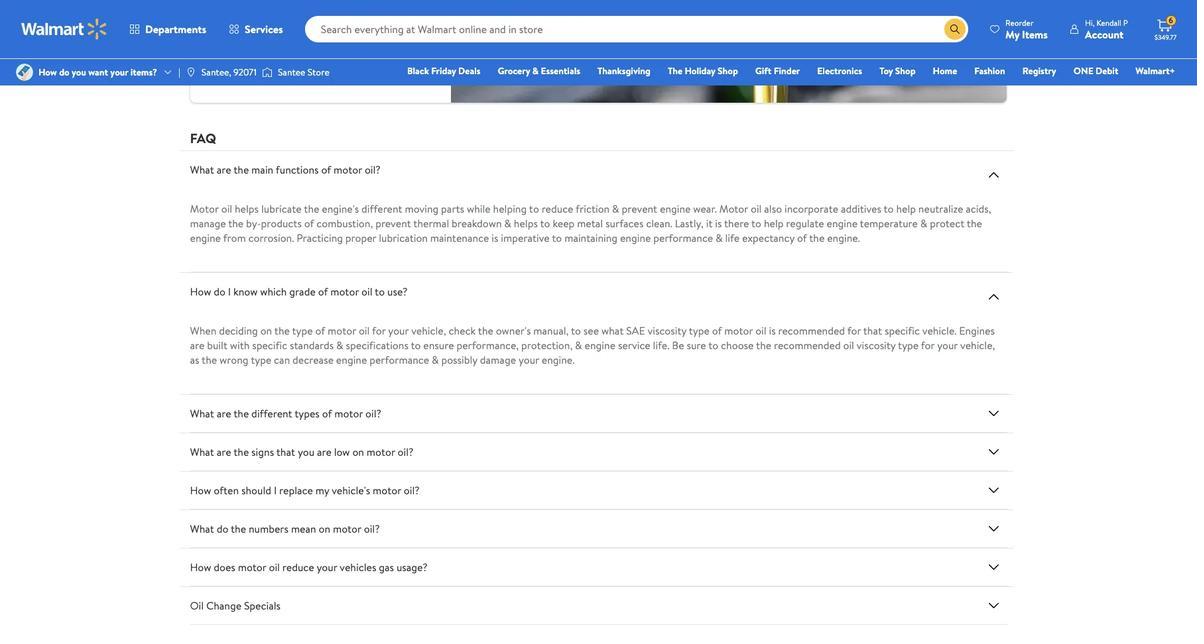 Task type: locate. For each thing, give the bounding box(es) containing it.
is right it
[[715, 216, 722, 231]]

shop right holiday
[[718, 64, 738, 78]]

motor left by-
[[190, 202, 219, 216]]

prevent right friction
[[622, 202, 657, 216]]

account
[[1085, 27, 1124, 41]]

2 horizontal spatial is
[[769, 324, 776, 338]]

decrease
[[293, 353, 334, 367]]

type
[[292, 324, 313, 338], [689, 324, 710, 338], [898, 338, 919, 353], [251, 353, 271, 367]]

walmart+ link
[[1130, 64, 1181, 78]]

to
[[529, 202, 539, 216], [884, 202, 894, 216], [540, 216, 550, 231], [752, 216, 762, 231], [552, 231, 562, 245], [375, 285, 385, 299], [571, 324, 581, 338], [411, 338, 421, 353], [709, 338, 718, 353]]

are inside when deciding on the type of motor oil for your vehicle, check the owner's manual, to see what sae viscosity type of motor oil is recommended for that specific vehicle. engines are built with specific standards & specifications to ensure performance, protection, & engine service life. be sure to choose the recommended oil viscosity type for your vehicle, as the wrong type can decrease engine performance & possibly damage your engine.
[[190, 338, 205, 353]]

is
[[715, 216, 722, 231], [492, 231, 498, 245], [769, 324, 776, 338]]

grocery & essentials
[[498, 64, 580, 78]]

often
[[214, 484, 239, 498]]

my
[[1006, 27, 1020, 41]]

of right "functions"
[[321, 163, 331, 177]]

to left ensure
[[411, 338, 421, 353]]

different left types on the left bottom
[[251, 407, 292, 421]]

replace
[[279, 484, 313, 498]]

oil? for what are the different types of motor oil?
[[366, 407, 381, 421]]

0 vertical spatial on
[[260, 324, 272, 338]]

on
[[260, 324, 272, 338], [352, 445, 364, 460], [319, 522, 330, 537]]

0 vertical spatial do
[[59, 66, 69, 79]]

want
[[88, 66, 108, 79]]

0 horizontal spatial for
[[372, 324, 386, 338]]

0 horizontal spatial performance
[[370, 353, 429, 367]]

viscosity
[[648, 324, 687, 338], [857, 338, 896, 353]]

what are the main functions of motor oil? image
[[986, 167, 1002, 183]]

2 vertical spatial on
[[319, 522, 330, 537]]

of down incorporate
[[797, 231, 807, 245]]

0 horizontal spatial on
[[260, 324, 272, 338]]

oil?
[[365, 163, 381, 177], [366, 407, 381, 421], [398, 445, 414, 460], [404, 484, 420, 498], [364, 522, 380, 537]]

toy shop
[[880, 64, 916, 78]]

0 horizontal spatial motor
[[190, 202, 219, 216]]

you
[[72, 66, 86, 79], [298, 445, 314, 460]]

vehicle, right 'vehicle.'
[[960, 338, 995, 353]]

reduce down mean
[[282, 560, 314, 575]]

different up proper
[[362, 202, 402, 216]]

reduce left friction
[[542, 202, 573, 216]]

on right low
[[352, 445, 364, 460]]

& left see
[[575, 338, 582, 353]]

how left often
[[190, 484, 211, 498]]

0 horizontal spatial reduce
[[282, 560, 314, 575]]

1 vertical spatial on
[[352, 445, 364, 460]]

grocery
[[498, 64, 530, 78]]

helps up from
[[235, 202, 259, 216]]

1 horizontal spatial different
[[362, 202, 402, 216]]

0 horizontal spatial you
[[72, 66, 86, 79]]

corrosion.
[[248, 231, 294, 245]]

to right additives at the right of the page
[[884, 202, 894, 216]]

engine left from
[[190, 231, 221, 245]]

1 horizontal spatial help
[[896, 202, 916, 216]]

i right should in the left bottom of the page
[[274, 484, 277, 498]]

to left keep at the left top of page
[[540, 216, 550, 231]]

your left vehicles
[[317, 560, 337, 575]]

& right grocery
[[532, 64, 539, 78]]

how down 'walmart' image at left
[[38, 66, 57, 79]]

2 what from the top
[[190, 407, 214, 421]]

what up often
[[190, 445, 214, 460]]

is right the choose
[[769, 324, 776, 338]]

1 horizontal spatial that
[[863, 324, 882, 338]]

0 vertical spatial different
[[362, 202, 402, 216]]

how often should i replace my vehicle's motor oil?
[[190, 484, 420, 498]]

what do the numbers mean on motor oil? image
[[986, 521, 1002, 537]]

2 shop from the left
[[895, 64, 916, 78]]

home link
[[927, 64, 963, 78]]

hi, kendall p account
[[1085, 17, 1128, 41]]

1 horizontal spatial shop
[[895, 64, 916, 78]]

0 vertical spatial that
[[863, 324, 882, 338]]

the
[[234, 163, 249, 177], [304, 202, 319, 216], [228, 216, 244, 231], [967, 216, 982, 231], [809, 231, 825, 245], [274, 324, 290, 338], [478, 324, 493, 338], [756, 338, 772, 353], [202, 353, 217, 367], [234, 407, 249, 421], [234, 445, 249, 460], [231, 522, 246, 537]]

1 horizontal spatial you
[[298, 445, 314, 460]]

life.
[[653, 338, 670, 353]]

1 horizontal spatial helps
[[514, 216, 538, 231]]

santee, 92071
[[202, 66, 257, 79]]

oil change specials
[[190, 599, 281, 614]]

vehicles
[[340, 560, 376, 575]]

what down the as
[[190, 407, 214, 421]]

main
[[251, 163, 273, 177]]

helps
[[235, 202, 259, 216], [514, 216, 538, 231]]

& right standards
[[336, 338, 343, 353]]

0 vertical spatial you
[[72, 66, 86, 79]]

do for you
[[59, 66, 69, 79]]

1 what from the top
[[190, 163, 214, 177]]

wrong
[[220, 353, 248, 367]]

1 vertical spatial performance
[[370, 353, 429, 367]]

lastly,
[[675, 216, 704, 231]]

2 motor from the left
[[720, 202, 748, 216]]

which
[[260, 285, 287, 299]]

what up does
[[190, 522, 214, 537]]

 image
[[262, 66, 273, 79]]

you left want
[[72, 66, 86, 79]]

help
[[896, 202, 916, 216], [764, 216, 784, 231]]

1 horizontal spatial performance
[[654, 231, 713, 245]]

0 vertical spatial reduce
[[542, 202, 573, 216]]

how does motor oil reduce your vehicles gas usage? image
[[986, 560, 1002, 576]]

viscosity right the sae
[[648, 324, 687, 338]]

how
[[38, 66, 57, 79], [190, 285, 211, 299], [190, 484, 211, 498], [190, 560, 211, 575]]

6 $349.77
[[1155, 15, 1177, 42]]

also
[[764, 202, 782, 216]]

do left know
[[214, 285, 225, 299]]

Walmart Site-Wide search field
[[305, 16, 968, 42]]

lubrication
[[379, 231, 428, 245]]

the left signs
[[234, 445, 249, 460]]

gift finder
[[755, 64, 800, 78]]

can
[[274, 353, 290, 367]]

on right deciding
[[260, 324, 272, 338]]

1 vertical spatial engine.
[[542, 353, 575, 367]]

 image for how do you want your items?
[[16, 64, 33, 81]]

0 horizontal spatial that
[[276, 445, 295, 460]]

performance,
[[457, 338, 519, 353]]

1 horizontal spatial  image
[[186, 67, 196, 78]]

0 vertical spatial i
[[228, 285, 231, 299]]

manual,
[[534, 324, 569, 338]]

0 horizontal spatial shop
[[718, 64, 738, 78]]

santee,
[[202, 66, 231, 79]]

what down faq
[[190, 163, 214, 177]]

1 shop from the left
[[718, 64, 738, 78]]

helps left keep at the left top of page
[[514, 216, 538, 231]]

combustion,
[[317, 216, 373, 231]]

friday
[[431, 64, 456, 78]]

viscosity left 'vehicle.'
[[857, 338, 896, 353]]

the right the choose
[[756, 338, 772, 353]]

registry
[[1023, 64, 1056, 78]]

help left neutralize
[[896, 202, 916, 216]]

on inside when deciding on the type of motor oil for your vehicle, check the owner's manual, to see what sae viscosity type of motor oil is recommended for that specific vehicle. engines are built with specific standards & specifications to ensure performance, protection, & engine service life. be sure to choose the recommended oil viscosity type for your vehicle, as the wrong type can decrease engine performance & possibly damage your engine.
[[260, 324, 272, 338]]

how do you want your items?
[[38, 66, 157, 79]]

when
[[190, 324, 216, 338]]

motor up low
[[335, 407, 363, 421]]

1 vertical spatial do
[[214, 285, 225, 299]]

black
[[407, 64, 429, 78]]

that
[[863, 324, 882, 338], [276, 445, 295, 460]]

what for what do the numbers mean on motor oil?
[[190, 522, 214, 537]]

help left regulate
[[764, 216, 784, 231]]

how left does
[[190, 560, 211, 575]]

specific right with
[[252, 338, 287, 353]]

store
[[308, 66, 329, 79]]

1 vertical spatial different
[[251, 407, 292, 421]]

what for what are the different types of motor oil?
[[190, 407, 214, 421]]

toy
[[880, 64, 893, 78]]

fashion
[[975, 64, 1005, 78]]

1 horizontal spatial on
[[319, 522, 330, 537]]

kendall
[[1097, 17, 1122, 28]]

from
[[223, 231, 246, 245]]

1 horizontal spatial for
[[847, 324, 861, 338]]

do left want
[[59, 66, 69, 79]]

protect
[[930, 216, 965, 231]]

to right sure
[[709, 338, 718, 353]]

your
[[110, 66, 128, 79], [388, 324, 409, 338], [937, 338, 958, 353], [519, 353, 539, 367], [317, 560, 337, 575]]

motor right vehicle's
[[373, 484, 401, 498]]

do for the
[[217, 522, 228, 537]]

usage?
[[397, 560, 428, 575]]

to right imperative
[[552, 231, 562, 245]]

specific left 'vehicle.'
[[885, 324, 920, 338]]

are left built
[[190, 338, 205, 353]]

1 vertical spatial that
[[276, 445, 295, 460]]

what are the different types of motor oil? image
[[986, 406, 1002, 422]]

are down wrong
[[217, 407, 231, 421]]

3 what from the top
[[190, 445, 214, 460]]

friction
[[576, 202, 610, 216]]

your right damage
[[519, 353, 539, 367]]

do
[[59, 66, 69, 79], [214, 285, 225, 299], [217, 522, 228, 537]]

you left low
[[298, 445, 314, 460]]

oil change specials image
[[986, 598, 1002, 614]]

vehicle,
[[411, 324, 446, 338], [960, 338, 995, 353]]

faq
[[190, 129, 216, 147]]

engines
[[959, 324, 995, 338]]

are for what are the signs that you are low on motor oil?
[[217, 445, 231, 460]]

motor right it
[[720, 202, 748, 216]]

performance down wear.
[[654, 231, 713, 245]]

numbers
[[249, 522, 289, 537]]

4 what from the top
[[190, 522, 214, 537]]

with
[[230, 338, 250, 353]]

1 vertical spatial i
[[274, 484, 277, 498]]

the right the protect
[[967, 216, 982, 231]]

walmart+
[[1136, 64, 1175, 78]]

|
[[178, 66, 180, 79]]

 image right '|' at the top left of the page
[[186, 67, 196, 78]]

neutralize
[[919, 202, 963, 216]]

shop inside "link"
[[895, 64, 916, 78]]

1 horizontal spatial motor
[[720, 202, 748, 216]]

vehicle, left check
[[411, 324, 446, 338]]

1 horizontal spatial engine.
[[827, 231, 860, 245]]

0 horizontal spatial  image
[[16, 64, 33, 81]]

search icon image
[[950, 24, 960, 34]]

that inside when deciding on the type of motor oil for your vehicle, check the owner's manual, to see what sae viscosity type of motor oil is recommended for that specific vehicle. engines are built with specific standards & specifications to ensure performance, protection, & engine service life. be sure to choose the recommended oil viscosity type for your vehicle, as the wrong type can decrease engine performance & possibly damage your engine.
[[863, 324, 882, 338]]

1 horizontal spatial reduce
[[542, 202, 573, 216]]

of
[[321, 163, 331, 177], [304, 216, 314, 231], [797, 231, 807, 245], [318, 285, 328, 299], [315, 324, 325, 338], [712, 324, 722, 338], [322, 407, 332, 421]]

how for how often should i replace my vehicle's motor oil?
[[190, 484, 211, 498]]

are up often
[[217, 445, 231, 460]]

0 vertical spatial performance
[[654, 231, 713, 245]]

the up 'can'
[[274, 324, 290, 338]]

do up does
[[217, 522, 228, 537]]

performance inside the motor oil helps lubricate the engine's different moving parts while helping to reduce friction & prevent engine wear. motor oil also incorporate additives to help neutralize acids, manage the by-products of combustion, prevent thermal breakdown & helps to keep metal surfaces clean. lastly, it is there to help regulate engine temperature & protect the engine from corrosion. practicing proper lubrication maintenance is imperative to maintaining engine performance & life expectancy of the engine.
[[654, 231, 713, 245]]

engine. down manual,
[[542, 353, 575, 367]]

electronics
[[817, 64, 862, 78]]

motor up 'decrease'
[[328, 324, 356, 338]]

2 horizontal spatial for
[[921, 338, 935, 353]]

what for what are the signs that you are low on motor oil?
[[190, 445, 214, 460]]

the left by-
[[228, 216, 244, 231]]

how for how do you want your items?
[[38, 66, 57, 79]]

 image
[[16, 64, 33, 81], [186, 67, 196, 78]]

2 vertical spatial do
[[217, 522, 228, 537]]

prevent
[[622, 202, 657, 216], [376, 216, 411, 231]]

type up 'decrease'
[[292, 324, 313, 338]]

how for how do i know which grade of motor oil to use?
[[190, 285, 211, 299]]

0 horizontal spatial engine.
[[542, 353, 575, 367]]

0 vertical spatial engine.
[[827, 231, 860, 245]]

are left main
[[217, 163, 231, 177]]

on right mean
[[319, 522, 330, 537]]

moving
[[405, 202, 439, 216]]

how does motor oil reduce your vehicles gas usage?
[[190, 560, 428, 575]]

the down incorporate
[[809, 231, 825, 245]]

see
[[584, 324, 599, 338]]

0 horizontal spatial helps
[[235, 202, 259, 216]]

engine. inside when deciding on the type of motor oil for your vehicle, check the owner's manual, to see what sae viscosity type of motor oil is recommended for that specific vehicle. engines are built with specific standards & specifications to ensure performance, protection, & engine service life. be sure to choose the recommended oil viscosity type for your vehicle, as the wrong type can decrease engine performance & possibly damage your engine.
[[542, 353, 575, 367]]



Task type: describe. For each thing, give the bounding box(es) containing it.
1 horizontal spatial is
[[715, 216, 722, 231]]

helping
[[493, 202, 527, 216]]

do for i
[[214, 285, 225, 299]]

type left 'vehicle.'
[[898, 338, 919, 353]]

1 horizontal spatial prevent
[[622, 202, 657, 216]]

motor right does
[[238, 560, 266, 575]]

motor right low
[[367, 445, 395, 460]]

2 horizontal spatial on
[[352, 445, 364, 460]]

by-
[[246, 216, 261, 231]]

protection,
[[521, 338, 573, 353]]

regular oil changes and keeping your oil level at optimal level help to regulate proper lubrication, remove contaminants and prevent oil starvation. image
[[451, 0, 1007, 103]]

types
[[295, 407, 320, 421]]

to right the 'helping'
[[529, 202, 539, 216]]

metal
[[577, 216, 603, 231]]

engine right maintaining
[[620, 231, 651, 245]]

the left main
[[234, 163, 249, 177]]

temperature
[[860, 216, 918, 231]]

thanksgiving link
[[592, 64, 657, 78]]

what for what are the main functions of motor oil?
[[190, 163, 214, 177]]

$349.77
[[1155, 33, 1177, 42]]

& left the 'life'
[[716, 231, 723, 245]]

standards
[[290, 338, 334, 353]]

the left 'engine's'
[[304, 202, 319, 216]]

are left low
[[317, 445, 332, 460]]

of up 'decrease'
[[315, 324, 325, 338]]

should
[[241, 484, 271, 498]]

engine left wear.
[[660, 202, 691, 216]]

know
[[233, 285, 258, 299]]

of right sure
[[712, 324, 722, 338]]

surfaces
[[606, 216, 644, 231]]

thermal
[[413, 216, 449, 231]]

oil? for what are the main functions of motor oil?
[[365, 163, 381, 177]]

to left use?
[[375, 285, 385, 299]]

how often should i replace my vehicle's motor oil? image
[[986, 483, 1002, 499]]

how do i know which grade of motor oil to use? image
[[986, 289, 1002, 305]]

1 vertical spatial reduce
[[282, 560, 314, 575]]

is inside when deciding on the type of motor oil for your vehicle, check the owner's manual, to see what sae viscosity type of motor oil is recommended for that specific vehicle. engines are built with specific standards & specifications to ensure performance, protection, & engine service life. be sure to choose the recommended oil viscosity type for your vehicle, as the wrong type can decrease engine performance & possibly damage your engine.
[[769, 324, 776, 338]]

keep
[[553, 216, 575, 231]]

the holiday shop
[[668, 64, 738, 78]]

departments button
[[118, 13, 218, 45]]

92071
[[234, 66, 257, 79]]

maintaining
[[565, 231, 618, 245]]

to left see
[[571, 324, 581, 338]]

choose
[[721, 338, 754, 353]]

sure
[[687, 338, 706, 353]]

of right 'products'
[[304, 216, 314, 231]]

the holiday shop link
[[662, 64, 744, 78]]

walmart image
[[21, 19, 107, 40]]

& left possibly
[[432, 353, 439, 367]]

expectancy
[[742, 231, 795, 245]]

items?
[[130, 66, 157, 79]]

clean.
[[646, 216, 672, 231]]

reduce inside the motor oil helps lubricate the engine's different moving parts while helping to reduce friction & prevent engine wear. motor oil also incorporate additives to help neutralize acids, manage the by-products of combustion, prevent thermal breakdown & helps to keep metal surfaces clean. lastly, it is there to help regulate engine temperature & protect the engine from corrosion. practicing proper lubrication maintenance is imperative to maintaining engine performance & life expectancy of the engine.
[[542, 202, 573, 216]]

practicing
[[297, 231, 343, 245]]

your down use?
[[388, 324, 409, 338]]

the down wrong
[[234, 407, 249, 421]]

damage
[[480, 353, 516, 367]]

parts
[[441, 202, 464, 216]]

incorporate
[[785, 202, 838, 216]]

manage
[[190, 216, 226, 231]]

wear.
[[693, 202, 717, 216]]

1 horizontal spatial viscosity
[[857, 338, 896, 353]]

type left 'can'
[[251, 353, 271, 367]]

one
[[1074, 64, 1094, 78]]

are for what are the different types of motor oil?
[[217, 407, 231, 421]]

specials
[[244, 599, 281, 614]]

what
[[602, 324, 624, 338]]

engine. inside the motor oil helps lubricate the engine's different moving parts while helping to reduce friction & prevent engine wear. motor oil also incorporate additives to help neutralize acids, manage the by-products of combustion, prevent thermal breakdown & helps to keep metal surfaces clean. lastly, it is there to help regulate engine temperature & protect the engine from corrosion. practicing proper lubrication maintenance is imperative to maintaining engine performance & life expectancy of the engine.
[[827, 231, 860, 245]]

performance inside when deciding on the type of motor oil for your vehicle, check the owner's manual, to see what sae viscosity type of motor oil is recommended for that specific vehicle. engines are built with specific standards & specifications to ensure performance, protection, & engine service life. be sure to choose the recommended oil viscosity type for your vehicle, as the wrong type can decrease engine performance & possibly damage your engine.
[[370, 353, 429, 367]]

life
[[725, 231, 740, 245]]

grade
[[289, 285, 316, 299]]

motor right grade
[[330, 285, 359, 299]]

6
[[1169, 15, 1173, 26]]

departments
[[145, 22, 206, 36]]

check
[[449, 324, 476, 338]]

my
[[315, 484, 329, 498]]

santee store
[[278, 66, 329, 79]]

hi,
[[1085, 17, 1095, 28]]

be
[[672, 338, 684, 353]]

0 horizontal spatial different
[[251, 407, 292, 421]]

engine left service
[[585, 338, 616, 353]]

debit
[[1096, 64, 1119, 78]]

1 motor from the left
[[190, 202, 219, 216]]

gift finder link
[[749, 64, 806, 78]]

gas
[[379, 560, 394, 575]]

the right the as
[[202, 353, 217, 367]]

products
[[261, 216, 302, 231]]

engine right 'decrease'
[[336, 353, 367, 367]]

one debit link
[[1068, 64, 1124, 78]]

mean
[[291, 522, 316, 537]]

are for what are the main functions of motor oil?
[[217, 163, 231, 177]]

1 vertical spatial you
[[298, 445, 314, 460]]

the
[[668, 64, 683, 78]]

the right check
[[478, 324, 493, 338]]

& right 'breakdown'
[[504, 216, 511, 231]]

how for how does motor oil reduce your vehicles gas usage?
[[190, 560, 211, 575]]

what are the signs that you are low on motor oil? image
[[986, 444, 1002, 460]]

change
[[206, 599, 242, 614]]

motor down vehicle's
[[333, 522, 361, 537]]

fashion link
[[969, 64, 1011, 78]]

maintenance
[[430, 231, 489, 245]]

vehicle's
[[332, 484, 370, 498]]

the left the numbers
[[231, 522, 246, 537]]

different inside the motor oil helps lubricate the engine's different moving parts while helping to reduce friction & prevent engine wear. motor oil also incorporate additives to help neutralize acids, manage the by-products of combustion, prevent thermal breakdown & helps to keep metal surfaces clean. lastly, it is there to help regulate engine temperature & protect the engine from corrosion. practicing proper lubrication maintenance is imperative to maintaining engine performance & life expectancy of the engine.
[[362, 202, 402, 216]]

acids,
[[966, 202, 991, 216]]

deals
[[458, 64, 481, 78]]

 image for santee, 92071
[[186, 67, 196, 78]]

your left engines
[[937, 338, 958, 353]]

how do i know which grade of motor oil to use?
[[190, 285, 408, 299]]

0 horizontal spatial help
[[764, 216, 784, 231]]

vehicle.
[[922, 324, 957, 338]]

of right grade
[[318, 285, 328, 299]]

it
[[706, 216, 713, 231]]

services button
[[218, 13, 294, 45]]

one debit
[[1074, 64, 1119, 78]]

what are the signs that you are low on motor oil?
[[190, 445, 414, 460]]

while
[[467, 202, 491, 216]]

1 horizontal spatial i
[[274, 484, 277, 498]]

type right be
[[689, 324, 710, 338]]

services
[[245, 22, 283, 36]]

to right there
[[752, 216, 762, 231]]

motor right sure
[[725, 324, 753, 338]]

0 horizontal spatial is
[[492, 231, 498, 245]]

& right friction
[[612, 202, 619, 216]]

shop inside 'link'
[[718, 64, 738, 78]]

reorder my items
[[1006, 17, 1048, 41]]

engine right regulate
[[827, 216, 858, 231]]

does
[[214, 560, 235, 575]]

what do the numbers mean on motor oil?
[[190, 522, 380, 537]]

Search search field
[[305, 16, 968, 42]]

holiday
[[685, 64, 716, 78]]

motor oil helps lubricate the engine's different moving parts while helping to reduce friction & prevent engine wear. motor oil also incorporate additives to help neutralize acids, manage the by-products of combustion, prevent thermal breakdown & helps to keep metal surfaces clean. lastly, it is there to help regulate engine temperature & protect the engine from corrosion. practicing proper lubrication maintenance is imperative to maintaining engine performance & life expectancy of the engine.
[[190, 202, 991, 245]]

motor up 'engine's'
[[334, 163, 362, 177]]

what are the main functions of motor oil?
[[190, 163, 381, 177]]

lubricate
[[261, 202, 302, 216]]

as
[[190, 353, 199, 367]]

oil? for what do the numbers mean on motor oil?
[[364, 522, 380, 537]]

of right types on the left bottom
[[322, 407, 332, 421]]

your right want
[[110, 66, 128, 79]]

imperative
[[501, 231, 550, 245]]

home
[[933, 64, 957, 78]]

reorder
[[1006, 17, 1034, 28]]

& left the protect
[[920, 216, 928, 231]]

0 horizontal spatial i
[[228, 285, 231, 299]]

0 horizontal spatial prevent
[[376, 216, 411, 231]]

thanksgiving
[[598, 64, 651, 78]]

0 horizontal spatial specific
[[252, 338, 287, 353]]

there
[[724, 216, 749, 231]]

0 horizontal spatial vehicle,
[[411, 324, 446, 338]]

what are the different types of motor oil?
[[190, 407, 381, 421]]

1 horizontal spatial specific
[[885, 324, 920, 338]]

0 horizontal spatial viscosity
[[648, 324, 687, 338]]

1 horizontal spatial vehicle,
[[960, 338, 995, 353]]



Task type: vqa. For each thing, say whether or not it's contained in the screenshot.
SERVICES
yes



